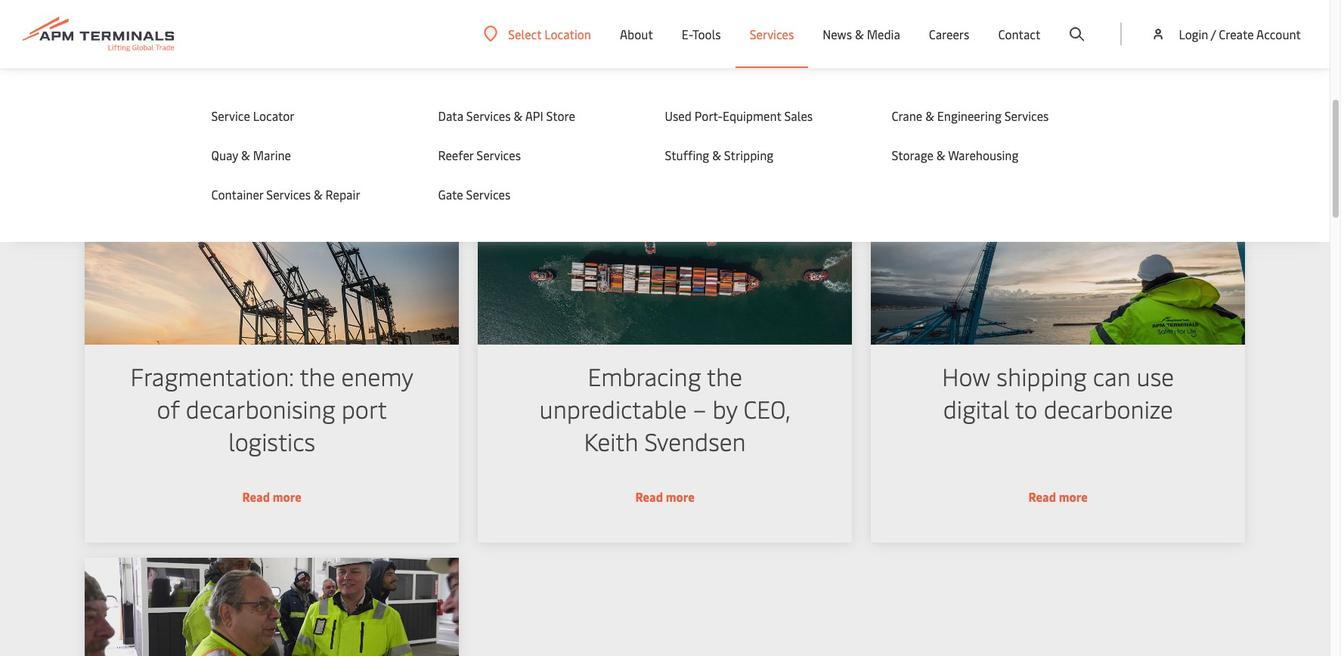 Task type: describe. For each thing, give the bounding box(es) containing it.
services for container services & repair
[[266, 186, 311, 203]]

used port-equipment sales
[[665, 107, 813, 124]]

storage & warehousing link
[[892, 147, 1089, 163]]

how shipping can use digital to decarbonize
[[943, 360, 1175, 425]]

embracing
[[588, 360, 701, 393]]

lifting
[[448, 141, 525, 178]]

gate
[[438, 186, 463, 203]]

svendsen
[[645, 425, 746, 458]]

engineering
[[938, 107, 1002, 124]]

select
[[508, 25, 542, 42]]

decarbonising
[[185, 393, 335, 425]]

store
[[546, 107, 575, 124]]

read for logistics
[[242, 489, 270, 505]]

crane
[[892, 107, 923, 124]]

expert
[[694, 141, 772, 178]]

services up storage & warehousing link
[[1005, 107, 1049, 124]]

marine
[[253, 147, 291, 163]]

container
[[211, 186, 264, 203]]

more for logistics
[[272, 489, 301, 505]]

read for decarbonize
[[1029, 489, 1057, 505]]

& for storage & warehousing
[[937, 147, 946, 163]]

fragmentation:
[[130, 360, 294, 393]]

service locator
[[211, 107, 295, 124]]

embracing the unpredictable – by ceo, keith svendsen
[[540, 360, 791, 458]]

global
[[532, 141, 609, 178]]

quay
[[211, 147, 238, 163]]

account
[[1257, 26, 1302, 42]]

keith blog image
[[478, 224, 852, 345]]

quay & marine link
[[211, 147, 408, 163]]

read more for keith
[[636, 489, 695, 505]]

select location button
[[484, 25, 591, 42]]

data services & api store link
[[438, 107, 635, 124]]

of
[[156, 393, 179, 425]]

equipment
[[723, 107, 782, 124]]

–
[[693, 393, 707, 425]]

& for crane & engineering services
[[926, 107, 935, 124]]

ceo talks title may image
[[84, 558, 459, 656]]

how
[[943, 360, 991, 393]]

storage & warehousing
[[892, 147, 1019, 163]]

service
[[211, 107, 250, 124]]

digital
[[944, 393, 1010, 425]]

e-
[[682, 26, 693, 42]]

fragmentation: the enemy of decarbonising port logistics
[[130, 360, 413, 458]]

read more for logistics
[[242, 489, 301, 505]]

repair
[[326, 186, 360, 203]]

contact button
[[999, 0, 1041, 68]]

shipping
[[997, 360, 1087, 393]]

locator
[[253, 107, 295, 124]]

read for keith
[[636, 489, 663, 505]]

& left api
[[514, 107, 523, 124]]

read more for decarbonize
[[1029, 489, 1088, 505]]

more for keith
[[666, 489, 695, 505]]

about
[[620, 26, 653, 42]]

reefer
[[438, 147, 474, 163]]

trade:
[[615, 141, 687, 178]]

lifting global trade: expert opinions
[[448, 141, 882, 178]]

services for reefer services
[[477, 147, 521, 163]]

by
[[713, 393, 738, 425]]

e-tools
[[682, 26, 721, 42]]

e-tools button
[[682, 0, 721, 68]]

brazil terminal portuario santos 1200 image
[[84, 224, 459, 345]]

container services & repair link
[[211, 186, 408, 203]]



Task type: vqa. For each thing, say whether or not it's contained in the screenshot.
Svendsen
yes



Task type: locate. For each thing, give the bounding box(es) containing it.
crane & engineering services
[[892, 107, 1049, 124]]

news & media button
[[823, 0, 901, 68]]

create
[[1219, 26, 1254, 42]]

about button
[[620, 0, 653, 68]]

services down lifting
[[466, 186, 511, 203]]

2 horizontal spatial read
[[1029, 489, 1057, 505]]

1 more from the left
[[272, 489, 301, 505]]

to
[[1016, 393, 1038, 425]]

0 horizontal spatial more
[[272, 489, 301, 505]]

select location
[[508, 25, 591, 42]]

logistics
[[228, 425, 315, 458]]

211207 decarbonizing port logistics the time is now image
[[871, 224, 1246, 345]]

gate services
[[438, 186, 511, 203]]

storage
[[892, 147, 934, 163]]

2 read from the left
[[636, 489, 663, 505]]

& right crane
[[926, 107, 935, 124]]

gate services link
[[438, 186, 635, 203]]

stuffing
[[665, 147, 710, 163]]

api
[[525, 107, 544, 124]]

2 horizontal spatial more
[[1059, 489, 1088, 505]]

quay & marine
[[211, 147, 291, 163]]

sales
[[785, 107, 813, 124]]

tools
[[693, 26, 721, 42]]

stripping
[[725, 147, 774, 163]]

decarbonize
[[1044, 393, 1174, 425]]

the right –
[[707, 360, 743, 393]]

crane & engineering services link
[[892, 107, 1089, 124]]

services down data services & api store
[[477, 147, 521, 163]]

& right storage
[[937, 147, 946, 163]]

services button
[[750, 0, 794, 68]]

& right news
[[855, 26, 864, 42]]

& right quay
[[241, 147, 250, 163]]

more
[[272, 489, 301, 505], [666, 489, 695, 505], [1059, 489, 1088, 505]]

contact
[[999, 26, 1041, 42]]

0 horizontal spatial the
[[299, 360, 335, 393]]

3 more from the left
[[1059, 489, 1088, 505]]

reefer services link
[[438, 147, 635, 163]]

ceo,
[[744, 393, 791, 425]]

port
[[341, 393, 387, 425]]

enemy
[[341, 360, 413, 393]]

services for data services & api store
[[467, 107, 511, 124]]

the inside 'fragmentation: the enemy of decarbonising port logistics'
[[299, 360, 335, 393]]

services right data
[[467, 107, 511, 124]]

login
[[1179, 26, 1209, 42]]

services down marine
[[266, 186, 311, 203]]

3 read from the left
[[1029, 489, 1057, 505]]

& for quay & marine
[[241, 147, 250, 163]]

1 horizontal spatial read
[[636, 489, 663, 505]]

the inside embracing the unpredictable – by ceo, keith svendsen
[[707, 360, 743, 393]]

3 read more from the left
[[1029, 489, 1088, 505]]

read more
[[242, 489, 301, 505], [636, 489, 695, 505], [1029, 489, 1088, 505]]

careers button
[[929, 0, 970, 68]]

the for by
[[707, 360, 743, 393]]

use
[[1137, 360, 1175, 393]]

services for gate services
[[466, 186, 511, 203]]

1 the from the left
[[299, 360, 335, 393]]

& for news & media
[[855, 26, 864, 42]]

& left repair on the left
[[314, 186, 323, 203]]

keith
[[584, 425, 638, 458]]

service locator link
[[211, 107, 408, 124]]

services right tools
[[750, 26, 794, 42]]

opinions
[[779, 141, 882, 178]]

& for stuffing & stripping
[[713, 147, 722, 163]]

news
[[823, 26, 852, 42]]

1 horizontal spatial read more
[[636, 489, 695, 505]]

&
[[855, 26, 864, 42], [514, 107, 523, 124], [926, 107, 935, 124], [241, 147, 250, 163], [713, 147, 722, 163], [937, 147, 946, 163], [314, 186, 323, 203]]

services
[[750, 26, 794, 42], [467, 107, 511, 124], [1005, 107, 1049, 124], [477, 147, 521, 163], [266, 186, 311, 203], [466, 186, 511, 203]]

1 horizontal spatial the
[[707, 360, 743, 393]]

used port-equipment sales link
[[665, 107, 862, 124]]

& inside news & media dropdown button
[[855, 26, 864, 42]]

0 horizontal spatial read more
[[242, 489, 301, 505]]

1 horizontal spatial more
[[666, 489, 695, 505]]

0 horizontal spatial read
[[242, 489, 270, 505]]

more for decarbonize
[[1059, 489, 1088, 505]]

the left port
[[299, 360, 335, 393]]

media
[[867, 26, 901, 42]]

1 read more from the left
[[242, 489, 301, 505]]

login / create account link
[[1151, 0, 1302, 68]]

warehousing
[[948, 147, 1019, 163]]

the for decarbonising
[[299, 360, 335, 393]]

the
[[299, 360, 335, 393], [707, 360, 743, 393]]

careers
[[929, 26, 970, 42]]

container services & repair
[[211, 186, 360, 203]]

read
[[242, 489, 270, 505], [636, 489, 663, 505], [1029, 489, 1057, 505]]

/
[[1211, 26, 1216, 42]]

can
[[1094, 360, 1131, 393]]

2 horizontal spatial read more
[[1029, 489, 1088, 505]]

reefer services
[[438, 147, 521, 163]]

news & media
[[823, 26, 901, 42]]

2 read more from the left
[[636, 489, 695, 505]]

location
[[545, 25, 591, 42]]

1 read from the left
[[242, 489, 270, 505]]

unpredictable
[[540, 393, 687, 425]]

2 the from the left
[[707, 360, 743, 393]]

data
[[438, 107, 464, 124]]

port-
[[695, 107, 723, 124]]

& right stuffing
[[713, 147, 722, 163]]

data services & api store
[[438, 107, 575, 124]]

stuffing & stripping
[[665, 147, 774, 163]]

2 more from the left
[[666, 489, 695, 505]]

stuffing & stripping link
[[665, 147, 862, 163]]

used
[[665, 107, 692, 124]]

login / create account
[[1179, 26, 1302, 42]]



